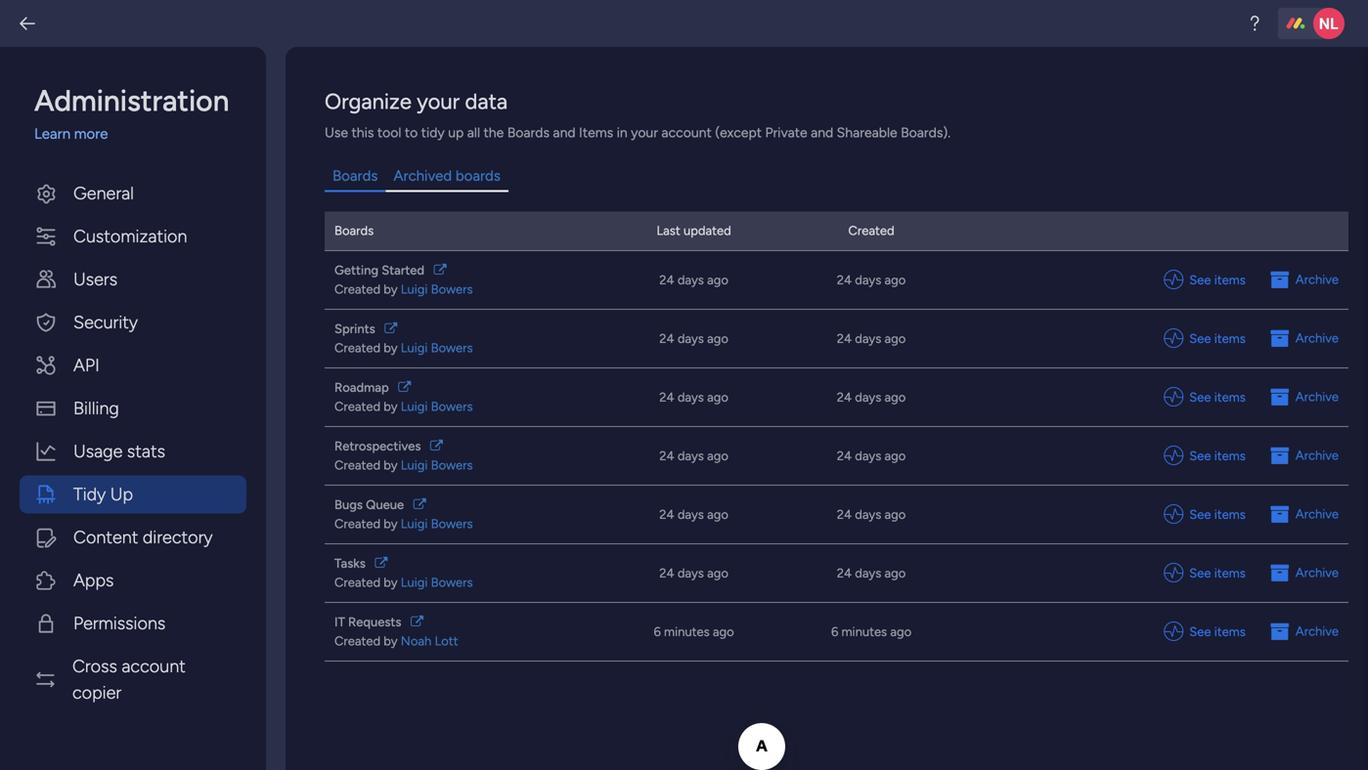 Task type: describe. For each thing, give the bounding box(es) containing it.
back to workspace image
[[18, 14, 37, 33]]

use
[[325, 124, 348, 141]]

boards).
[[901, 124, 951, 141]]

see items for getting started
[[1190, 272, 1246, 288]]

users button
[[20, 261, 246, 299]]

archive for bugs queue
[[1296, 507, 1339, 522]]

see items link for sprints
[[1164, 329, 1246, 349]]

archive link for retrospectives
[[1270, 446, 1339, 466]]

to
[[405, 124, 418, 141]]

security
[[73, 312, 138, 333]]

archive link for getting started
[[1270, 270, 1339, 290]]

external link image for tasks
[[375, 557, 388, 570]]

created by luigi bowers for bugs queue
[[334, 516, 473, 532]]

usage stats
[[73, 441, 165, 462]]

archive link for bugs queue
[[1270, 505, 1339, 524]]

archived boards
[[394, 167, 501, 185]]

see for tasks
[[1190, 566, 1211, 581]]

created for getting started
[[334, 282, 381, 297]]

boards link
[[325, 162, 386, 192]]

1 vertical spatial your
[[631, 124, 658, 141]]

items for it requests
[[1214, 624, 1246, 640]]

lott
[[435, 634, 458, 649]]

permissions button
[[20, 605, 246, 643]]

see items link for roadmap
[[1164, 388, 1246, 408]]

1 vertical spatial boards
[[333, 167, 378, 185]]

luigi for roadmap
[[401, 399, 428, 415]]

archive link for it requests
[[1270, 622, 1339, 642]]

items for retrospectives
[[1214, 448, 1246, 464]]

luigi bowers link for roadmap
[[401, 399, 473, 415]]

up
[[110, 484, 133, 505]]

by for bugs queue
[[384, 516, 398, 532]]

(except
[[715, 124, 762, 141]]

sprints
[[334, 321, 375, 337]]

archive image for retrospectives
[[1270, 446, 1296, 466]]

noah
[[401, 634, 432, 649]]

see items link for tasks
[[1164, 564, 1246, 584]]

api button
[[20, 347, 246, 385]]

items for sprints
[[1214, 331, 1246, 346]]

customization
[[73, 226, 187, 247]]

by for sprints
[[384, 340, 398, 356]]

archive image for bugs queue
[[1270, 505, 1296, 524]]

apps button
[[20, 562, 246, 600]]

by for it requests
[[384, 634, 398, 649]]

tasks
[[334, 556, 366, 572]]

see items link for bugs queue
[[1164, 505, 1246, 525]]

this
[[352, 124, 374, 141]]

v2 activity log image for queue
[[1164, 505, 1190, 525]]

2 vertical spatial boards
[[334, 223, 374, 239]]

roadmap
[[334, 380, 389, 396]]

created by luigi bowers for tasks
[[334, 575, 473, 591]]

organize
[[325, 89, 412, 114]]

items for tasks
[[1214, 566, 1246, 581]]

usage
[[73, 441, 123, 462]]

bugs
[[334, 497, 363, 513]]

copier
[[72, 683, 121, 704]]

see items for retrospectives
[[1190, 448, 1246, 464]]

users
[[73, 269, 117, 290]]

luigi bowers link for sprints
[[401, 340, 473, 356]]

see for sprints
[[1190, 331, 1211, 346]]

in
[[617, 124, 628, 141]]

archive for retrospectives
[[1296, 448, 1339, 464]]

archive image for roadmap
[[1270, 388, 1296, 407]]

see items for sprints
[[1190, 331, 1246, 346]]

archive image for sprints
[[1270, 329, 1296, 348]]

administration
[[34, 83, 229, 118]]

cross account copier
[[72, 656, 186, 704]]

customization button
[[20, 218, 246, 256]]

created by luigi bowers for getting started
[[334, 282, 473, 297]]

general
[[73, 183, 134, 204]]

all
[[467, 124, 480, 141]]

v2 activity log image for tasks
[[1164, 564, 1190, 584]]

updated
[[684, 223, 731, 239]]

security button
[[20, 304, 246, 342]]

account inside cross account copier
[[122, 656, 186, 677]]

see for roadmap
[[1190, 390, 1211, 405]]

see items for bugs queue
[[1190, 507, 1246, 523]]

archive for getting started
[[1296, 272, 1339, 288]]

last
[[657, 223, 681, 239]]

tool
[[377, 124, 401, 141]]

see items for roadmap
[[1190, 390, 1246, 405]]

usage stats button
[[20, 433, 246, 471]]

created for sprints
[[334, 340, 381, 356]]

2 minutes from the left
[[842, 624, 887, 640]]

see items link for retrospectives
[[1164, 446, 1246, 466]]

archive image for getting started
[[1270, 270, 1296, 290]]

tidy
[[421, 124, 445, 141]]

by for roadmap
[[384, 399, 398, 415]]

last updated
[[657, 223, 731, 239]]

bowers for tasks
[[431, 575, 473, 591]]

created for roadmap
[[334, 399, 381, 415]]

archive link for roadmap
[[1270, 388, 1339, 407]]

the
[[484, 124, 504, 141]]

archive link for tasks
[[1270, 564, 1339, 583]]

items
[[579, 124, 613, 141]]

archive link for sprints
[[1270, 329, 1339, 348]]

requests
[[348, 615, 401, 630]]

luigi bowers link for bugs queue
[[401, 516, 473, 532]]

items for getting started
[[1214, 272, 1246, 288]]



Task type: locate. For each thing, give the bounding box(es) containing it.
it requests
[[334, 615, 401, 630]]

1 see items from the top
[[1190, 272, 1246, 288]]

v2 activity log image for roadmap
[[1164, 388, 1190, 408]]

6 luigi bowers link from the top
[[401, 575, 473, 591]]

external link image
[[434, 264, 447, 277], [375, 557, 388, 570], [411, 616, 424, 629]]

luigi for getting started
[[401, 282, 428, 297]]

24 days ago
[[659, 272, 729, 288], [837, 272, 906, 288], [659, 331, 729, 346], [837, 331, 906, 346], [659, 390, 729, 405], [837, 390, 906, 405], [659, 448, 729, 464], [837, 448, 906, 464], [659, 507, 729, 523], [837, 507, 906, 523], [659, 566, 729, 581], [837, 566, 906, 581]]

archive
[[1296, 272, 1339, 288], [1296, 331, 1339, 346], [1296, 389, 1339, 405], [1296, 448, 1339, 464], [1296, 507, 1339, 522], [1296, 565, 1339, 581], [1296, 624, 1339, 640]]

4 see items link from the top
[[1164, 446, 1246, 466]]

account left (except
[[662, 124, 712, 141]]

5 see items link from the top
[[1164, 505, 1246, 525]]

1 vertical spatial v2 activity log image
[[1164, 505, 1190, 525]]

see items for tasks
[[1190, 566, 1246, 581]]

2 v2 activity log image from the top
[[1164, 505, 1190, 525]]

shareable
[[837, 124, 898, 141]]

your up tidy
[[417, 89, 460, 114]]

noah lott image
[[1314, 8, 1345, 39]]

0 vertical spatial your
[[417, 89, 460, 114]]

getting
[[334, 263, 379, 278]]

luigi bowers link
[[401, 282, 473, 297], [401, 340, 473, 356], [401, 399, 473, 415], [401, 458, 473, 473], [401, 516, 473, 532], [401, 575, 473, 591]]

0 vertical spatial external link image
[[434, 264, 447, 277]]

see for it requests
[[1190, 624, 1211, 640]]

getting started
[[334, 263, 425, 278]]

4 archive link from the top
[[1270, 446, 1339, 466]]

external link image for it requests
[[411, 616, 424, 629]]

learn
[[34, 125, 70, 143]]

by for getting started
[[384, 282, 398, 297]]

1 horizontal spatial 6
[[831, 624, 838, 640]]

2 v2 activity log image from the top
[[1164, 388, 1190, 408]]

and right private
[[811, 124, 834, 141]]

7 items from the top
[[1214, 624, 1246, 640]]

apps
[[73, 570, 114, 591]]

1 minutes from the left
[[664, 624, 710, 640]]

created by luigi bowers for retrospectives
[[334, 458, 473, 473]]

queue
[[366, 497, 404, 513]]

boards
[[507, 124, 550, 141], [333, 167, 378, 185], [334, 223, 374, 239]]

7 archive from the top
[[1296, 624, 1339, 640]]

2 archive image from the top
[[1270, 388, 1296, 407]]

4 by from the top
[[384, 458, 398, 473]]

4 luigi from the top
[[401, 458, 428, 473]]

2 luigi from the top
[[401, 340, 428, 356]]

0 horizontal spatial 6 minutes ago
[[654, 624, 734, 640]]

account down the permissions button
[[122, 656, 186, 677]]

created by luigi bowers up requests
[[334, 575, 473, 591]]

and
[[553, 124, 576, 141], [811, 124, 834, 141]]

bowers for getting started
[[431, 282, 473, 297]]

archive link
[[1270, 270, 1339, 290], [1270, 329, 1339, 348], [1270, 388, 1339, 407], [1270, 446, 1339, 466], [1270, 505, 1339, 524], [1270, 564, 1339, 583], [1270, 622, 1339, 642]]

v2 activity log image
[[1164, 270, 1190, 290], [1164, 505, 1190, 525]]

1 archive image from the top
[[1270, 270, 1296, 290]]

5 by from the top
[[384, 516, 398, 532]]

4 luigi bowers link from the top
[[401, 458, 473, 473]]

external link image right started
[[434, 264, 447, 277]]

by for retrospectives
[[384, 458, 398, 473]]

luigi for retrospectives
[[401, 458, 428, 473]]

bugs queue
[[334, 497, 404, 513]]

3 see from the top
[[1190, 390, 1211, 405]]

5 see from the top
[[1190, 507, 1211, 523]]

2 created by luigi bowers from the top
[[334, 340, 473, 356]]

archive for sprints
[[1296, 331, 1339, 346]]

tidy up button
[[20, 476, 246, 514]]

5 v2 activity log image from the top
[[1164, 622, 1190, 642]]

2 and from the left
[[811, 124, 834, 141]]

see items
[[1190, 272, 1246, 288], [1190, 331, 1246, 346], [1190, 390, 1246, 405], [1190, 448, 1246, 464], [1190, 507, 1246, 523], [1190, 566, 1246, 581], [1190, 624, 1246, 640]]

3 archive image from the top
[[1270, 446, 1296, 466]]

administration learn more
[[34, 83, 229, 143]]

luigi
[[401, 282, 428, 297], [401, 340, 428, 356], [401, 399, 428, 415], [401, 458, 428, 473], [401, 516, 428, 532], [401, 575, 428, 591]]

5 see items from the top
[[1190, 507, 1246, 523]]

external link image for bugs queue
[[413, 499, 426, 512]]

archive for tasks
[[1296, 565, 1339, 581]]

by for tasks
[[384, 575, 398, 591]]

4 created by luigi bowers from the top
[[334, 458, 473, 473]]

1 luigi bowers link from the top
[[401, 282, 473, 297]]

6 items from the top
[[1214, 566, 1246, 581]]

external link image right the queue
[[413, 499, 426, 512]]

by down roadmap
[[384, 399, 398, 415]]

3 v2 activity log image from the top
[[1164, 446, 1190, 466]]

bowers for sprints
[[431, 340, 473, 356]]

minutes
[[664, 624, 710, 640], [842, 624, 887, 640]]

2 archive from the top
[[1296, 331, 1339, 346]]

7 archive link from the top
[[1270, 622, 1339, 642]]

items
[[1214, 272, 1246, 288], [1214, 331, 1246, 346], [1214, 390, 1246, 405], [1214, 448, 1246, 464], [1214, 507, 1246, 523], [1214, 566, 1246, 581], [1214, 624, 1246, 640]]

created by luigi bowers down retrospectives
[[334, 458, 473, 473]]

5 archive image from the top
[[1270, 622, 1296, 642]]

billing button
[[20, 390, 246, 428]]

1 archive image from the top
[[1270, 329, 1296, 348]]

see items link for getting started
[[1164, 270, 1246, 290]]

luigi for tasks
[[401, 575, 428, 591]]

tidy
[[73, 484, 106, 505]]

by up requests
[[384, 575, 398, 591]]

0 vertical spatial v2 activity log image
[[1164, 270, 1190, 290]]

5 luigi from the top
[[401, 516, 428, 532]]

4 archive image from the top
[[1270, 564, 1296, 583]]

4 see from the top
[[1190, 448, 1211, 464]]

up
[[448, 124, 464, 141]]

3 see items from the top
[[1190, 390, 1246, 405]]

boards up getting
[[334, 223, 374, 239]]

2 vertical spatial external link image
[[411, 616, 424, 629]]

6 see items link from the top
[[1164, 564, 1246, 584]]

5 bowers from the top
[[431, 516, 473, 532]]

by up roadmap
[[384, 340, 398, 356]]

v2 activity log image for sprints
[[1164, 329, 1190, 349]]

4 see items from the top
[[1190, 448, 1246, 464]]

7 by from the top
[[384, 634, 398, 649]]

5 luigi bowers link from the top
[[401, 516, 473, 532]]

organize your data use this tool to tidy up all the boards and items in your account (except private and shareable boards).
[[325, 89, 951, 141]]

luigi for sprints
[[401, 340, 428, 356]]

cross account copier button
[[20, 648, 246, 713]]

see
[[1190, 272, 1211, 288], [1190, 331, 1211, 346], [1190, 390, 1211, 405], [1190, 448, 1211, 464], [1190, 507, 1211, 523], [1190, 566, 1211, 581], [1190, 624, 1211, 640]]

boards
[[456, 167, 501, 185]]

0 horizontal spatial external link image
[[375, 557, 388, 570]]

0 horizontal spatial and
[[553, 124, 576, 141]]

archive image for it requests
[[1270, 622, 1296, 642]]

created by luigi bowers down started
[[334, 282, 473, 297]]

2 horizontal spatial external link image
[[434, 264, 447, 277]]

data
[[465, 89, 508, 114]]

external link image right roadmap
[[398, 381, 411, 394]]

created by luigi bowers for roadmap
[[334, 399, 473, 415]]

archive image for tasks
[[1270, 564, 1296, 583]]

1 v2 activity log image from the top
[[1164, 329, 1190, 349]]

external link image right retrospectives
[[430, 440, 443, 453]]

7 see from the top
[[1190, 624, 1211, 640]]

luigi bowers link for getting started
[[401, 282, 473, 297]]

0 horizontal spatial minutes
[[664, 624, 710, 640]]

1 bowers from the top
[[431, 282, 473, 297]]

6 see items from the top
[[1190, 566, 1246, 581]]

boards right the
[[507, 124, 550, 141]]

retrospectives
[[334, 439, 421, 454]]

content
[[73, 527, 138, 548]]

your
[[417, 89, 460, 114], [631, 124, 658, 141]]

external link image for retrospectives
[[430, 440, 443, 453]]

5 archive from the top
[[1296, 507, 1339, 522]]

v2 activity log image for retrospectives
[[1164, 446, 1190, 466]]

1 horizontal spatial and
[[811, 124, 834, 141]]

0 horizontal spatial 6
[[654, 624, 661, 640]]

created by luigi bowers for sprints
[[334, 340, 473, 356]]

7 see items from the top
[[1190, 624, 1246, 640]]

1 created by luigi bowers from the top
[[334, 282, 473, 297]]

and left items
[[553, 124, 576, 141]]

6 minutes ago
[[654, 624, 734, 640], [831, 624, 912, 640]]

1 horizontal spatial your
[[631, 124, 658, 141]]

1 horizontal spatial minutes
[[842, 624, 887, 640]]

tidy up
[[73, 484, 133, 505]]

bowers for roadmap
[[431, 399, 473, 415]]

created by luigi bowers
[[334, 282, 473, 297], [334, 340, 473, 356], [334, 399, 473, 415], [334, 458, 473, 473], [334, 516, 473, 532], [334, 575, 473, 591]]

1 and from the left
[[553, 124, 576, 141]]

1 vertical spatial external link image
[[375, 557, 388, 570]]

2 bowers from the top
[[431, 340, 473, 356]]

cross
[[72, 656, 117, 677]]

external link image right sprints
[[385, 323, 397, 335]]

6
[[654, 624, 661, 640], [831, 624, 838, 640]]

6 by from the top
[[384, 575, 398, 591]]

started
[[382, 263, 425, 278]]

1 horizontal spatial account
[[662, 124, 712, 141]]

account inside organize your data use this tool to tidy up all the boards and items in your account (except private and shareable boards).
[[662, 124, 712, 141]]

general button
[[20, 175, 246, 213]]

v2 activity log image for started
[[1164, 270, 1190, 290]]

2 6 from the left
[[831, 624, 838, 640]]

1 horizontal spatial external link image
[[411, 616, 424, 629]]

3 archive from the top
[[1296, 389, 1339, 405]]

bowers for bugs queue
[[431, 516, 473, 532]]

5 created by luigi bowers from the top
[[334, 516, 473, 532]]

1 see items link from the top
[[1164, 270, 1246, 290]]

created for it requests
[[334, 634, 381, 649]]

archive for roadmap
[[1296, 389, 1339, 405]]

6 see from the top
[[1190, 566, 1211, 581]]

archived boards link
[[386, 162, 508, 192]]

3 archive link from the top
[[1270, 388, 1339, 407]]

created for bugs queue
[[334, 516, 381, 532]]

1 vertical spatial account
[[122, 656, 186, 677]]

4 bowers from the top
[[431, 458, 473, 473]]

api
[[73, 355, 100, 376]]

1 vertical spatial archive image
[[1270, 505, 1296, 524]]

created by luigi bowers down the queue
[[334, 516, 473, 532]]

3 see items link from the top
[[1164, 388, 1246, 408]]

6 archive link from the top
[[1270, 564, 1339, 583]]

external link image up noah
[[411, 616, 424, 629]]

3 luigi from the top
[[401, 399, 428, 415]]

luigi bowers link for tasks
[[401, 575, 473, 591]]

3 luigi bowers link from the top
[[401, 399, 473, 415]]

5 items from the top
[[1214, 507, 1246, 523]]

2 items from the top
[[1214, 331, 1246, 346]]

0 vertical spatial archive image
[[1270, 329, 1296, 348]]

external link image for roadmap
[[398, 381, 411, 394]]

2 see items from the top
[[1190, 331, 1246, 346]]

boards inside organize your data use this tool to tidy up all the boards and items in your account (except private and shareable boards).
[[507, 124, 550, 141]]

0 horizontal spatial account
[[122, 656, 186, 677]]

see for retrospectives
[[1190, 448, 1211, 464]]

by down the queue
[[384, 516, 398, 532]]

3 items from the top
[[1214, 390, 1246, 405]]

noah lott link
[[401, 634, 458, 649]]

1 luigi from the top
[[401, 282, 428, 297]]

6 luigi from the top
[[401, 575, 428, 591]]

0 vertical spatial boards
[[507, 124, 550, 141]]

1 v2 activity log image from the top
[[1164, 270, 1190, 290]]

0 vertical spatial account
[[662, 124, 712, 141]]

days
[[678, 272, 704, 288], [855, 272, 882, 288], [678, 331, 704, 346], [855, 331, 882, 346], [678, 390, 704, 405], [855, 390, 882, 405], [678, 448, 704, 464], [855, 448, 882, 464], [678, 507, 704, 523], [855, 507, 882, 523], [678, 566, 704, 581], [855, 566, 882, 581]]

2 see items link from the top
[[1164, 329, 1246, 349]]

archive image
[[1270, 270, 1296, 290], [1270, 388, 1296, 407], [1270, 446, 1296, 466], [1270, 564, 1296, 583], [1270, 622, 1296, 642]]

by down requests
[[384, 634, 398, 649]]

permissions
[[73, 613, 166, 634]]

6 archive from the top
[[1296, 565, 1339, 581]]

by down getting started
[[384, 282, 398, 297]]

by down retrospectives
[[384, 458, 398, 473]]

see items link for it requests
[[1164, 622, 1246, 642]]

help image
[[1245, 14, 1265, 33]]

see for getting started
[[1190, 272, 1211, 288]]

3 by from the top
[[384, 399, 398, 415]]

see for bugs queue
[[1190, 507, 1211, 523]]

boards down this
[[333, 167, 378, 185]]

2 luigi bowers link from the top
[[401, 340, 473, 356]]

bowers
[[431, 282, 473, 297], [431, 340, 473, 356], [431, 399, 473, 415], [431, 458, 473, 473], [431, 516, 473, 532], [431, 575, 473, 591]]

see items for it requests
[[1190, 624, 1246, 640]]

content directory button
[[20, 519, 246, 557]]

billing
[[73, 398, 119, 419]]

2 archive image from the top
[[1270, 505, 1296, 524]]

content directory
[[73, 527, 213, 548]]

archived
[[394, 167, 452, 185]]

learn more link
[[34, 123, 246, 145]]

it
[[334, 615, 345, 630]]

3 created by luigi bowers from the top
[[334, 399, 473, 415]]

v2 activity log image for it requests
[[1164, 622, 1190, 642]]

2 see from the top
[[1190, 331, 1211, 346]]

see items link
[[1164, 270, 1246, 290], [1164, 329, 1246, 349], [1164, 388, 1246, 408], [1164, 446, 1246, 466], [1164, 505, 1246, 525], [1164, 564, 1246, 584], [1164, 622, 1246, 642]]

archive image
[[1270, 329, 1296, 348], [1270, 505, 1296, 524]]

external link image for sprints
[[385, 323, 397, 335]]

created for tasks
[[334, 575, 381, 591]]

luigi for bugs queue
[[401, 516, 428, 532]]

7 see items link from the top
[[1164, 622, 1246, 642]]

4 archive from the top
[[1296, 448, 1339, 464]]

created by luigi bowers down sprints
[[334, 340, 473, 356]]

your right in
[[631, 124, 658, 141]]

by
[[384, 282, 398, 297], [384, 340, 398, 356], [384, 399, 398, 415], [384, 458, 398, 473], [384, 516, 398, 532], [384, 575, 398, 591], [384, 634, 398, 649]]

2 6 minutes ago from the left
[[831, 624, 912, 640]]

1 archive link from the top
[[1270, 270, 1339, 290]]

bowers for retrospectives
[[431, 458, 473, 473]]

external link image
[[385, 323, 397, 335], [398, 381, 411, 394], [430, 440, 443, 453], [413, 499, 426, 512]]

1 6 from the left
[[654, 624, 661, 640]]

1 horizontal spatial 6 minutes ago
[[831, 624, 912, 640]]

items for roadmap
[[1214, 390, 1246, 405]]

4 items from the top
[[1214, 448, 1246, 464]]

external link image right tasks
[[375, 557, 388, 570]]

external link image for getting started
[[434, 264, 447, 277]]

created by luigi bowers down roadmap
[[334, 399, 473, 415]]

4 v2 activity log image from the top
[[1164, 564, 1190, 584]]

stats
[[127, 441, 165, 462]]

6 created by luigi bowers from the top
[[334, 575, 473, 591]]

archive for it requests
[[1296, 624, 1339, 640]]

1 items from the top
[[1214, 272, 1246, 288]]

created for retrospectives
[[334, 458, 381, 473]]

2 archive link from the top
[[1270, 329, 1339, 348]]

created
[[848, 223, 895, 239], [334, 282, 381, 297], [334, 340, 381, 356], [334, 399, 381, 415], [334, 458, 381, 473], [334, 516, 381, 532], [334, 575, 381, 591], [334, 634, 381, 649]]

luigi bowers link for retrospectives
[[401, 458, 473, 473]]

v2 activity log image
[[1164, 329, 1190, 349], [1164, 388, 1190, 408], [1164, 446, 1190, 466], [1164, 564, 1190, 584], [1164, 622, 1190, 642]]

3 bowers from the top
[[431, 399, 473, 415]]

directory
[[143, 527, 213, 548]]

1 see from the top
[[1190, 272, 1211, 288]]

1 archive from the top
[[1296, 272, 1339, 288]]

items for bugs queue
[[1214, 507, 1246, 523]]

2 by from the top
[[384, 340, 398, 356]]

created by noah lott
[[334, 634, 458, 649]]

24
[[659, 272, 674, 288], [837, 272, 852, 288], [659, 331, 674, 346], [837, 331, 852, 346], [659, 390, 674, 405], [837, 390, 852, 405], [659, 448, 674, 464], [837, 448, 852, 464], [659, 507, 674, 523], [837, 507, 852, 523], [659, 566, 674, 581], [837, 566, 852, 581]]

private
[[765, 124, 808, 141]]

6 bowers from the top
[[431, 575, 473, 591]]

more
[[74, 125, 108, 143]]

1 6 minutes ago from the left
[[654, 624, 734, 640]]

account
[[662, 124, 712, 141], [122, 656, 186, 677]]

0 horizontal spatial your
[[417, 89, 460, 114]]

5 archive link from the top
[[1270, 505, 1339, 524]]

1 by from the top
[[384, 282, 398, 297]]

ago
[[707, 272, 729, 288], [885, 272, 906, 288], [707, 331, 729, 346], [885, 331, 906, 346], [707, 390, 729, 405], [885, 390, 906, 405], [707, 448, 729, 464], [885, 448, 906, 464], [707, 507, 729, 523], [885, 507, 906, 523], [707, 566, 729, 581], [885, 566, 906, 581], [713, 624, 734, 640], [890, 624, 912, 640]]



Task type: vqa. For each thing, say whether or not it's contained in the screenshot.


